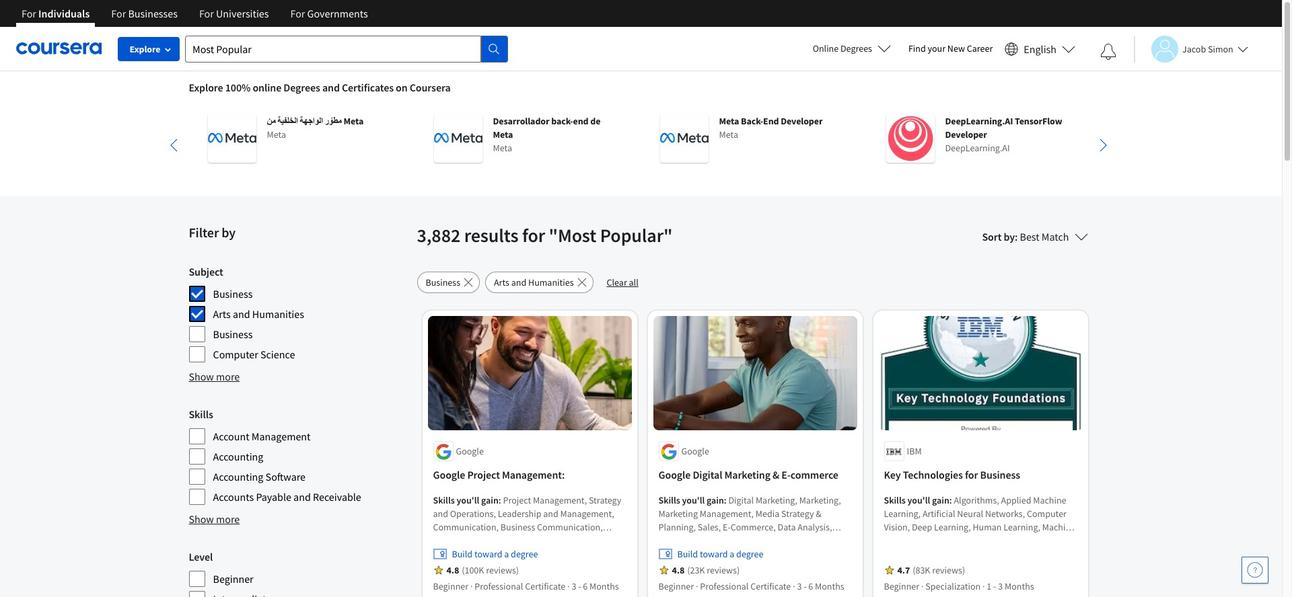 Task type: vqa. For each thing, say whether or not it's contained in the screenshot.
Computer Show more BUTTON
yes



Task type: locate. For each thing, give the bounding box(es) containing it.
explore for explore 100% online degrees and certificates on coursera
[[189, 81, 223, 94]]

0 horizontal spatial arts
[[213, 308, 231, 321]]

show more button down accounts
[[189, 512, 240, 528]]

arts and humanities down 3,882 results for "most popular" on the top of page
[[494, 277, 574, 289]]

2 you'll from the left
[[682, 495, 705, 507]]

3 meta image from the left
[[660, 114, 709, 163]]

: down key technologies for business
[[950, 495, 953, 507]]

you'll down digital
[[682, 495, 705, 507]]

2 4.8 from the left
[[672, 565, 685, 577]]

skills for google digital marketing & e-commerce
[[659, 495, 681, 507]]

for right technologies
[[966, 469, 979, 482]]

and up computer
[[233, 308, 250, 321]]

months for google digital marketing & e-commerce
[[815, 581, 845, 594]]

1 horizontal spatial you'll
[[682, 495, 705, 507]]

1 horizontal spatial certificate
[[751, 581, 791, 594]]

2 toward from the left
[[700, 549, 728, 561]]

beginner · professional certificate · 3 - 6 months for management:
[[433, 581, 619, 594]]

100%
[[225, 81, 251, 94]]

developer
[[781, 115, 823, 127], [946, 129, 988, 141]]

show more down computer
[[189, 370, 240, 384]]

back-
[[741, 115, 764, 127]]

1 horizontal spatial 6
[[809, 581, 814, 594]]

2 show more button from the top
[[189, 512, 240, 528]]

1 accounting from the top
[[213, 450, 264, 464]]

business right technologies
[[981, 469, 1021, 482]]

show more button for computer
[[189, 369, 240, 385]]

show
[[189, 370, 214, 384], [189, 513, 214, 527]]

by right sort
[[1004, 230, 1015, 244]]

0 horizontal spatial explore
[[130, 43, 161, 55]]

google digital marketing & e-commerce
[[659, 469, 839, 482]]

clear
[[607, 277, 627, 289]]

more down computer
[[216, 370, 240, 384]]

meta image for meta back-end developer meta
[[660, 114, 709, 163]]

skills you'll gain : down project
[[433, 495, 503, 507]]

2 certificate from the left
[[751, 581, 791, 594]]

gain down technologies
[[933, 495, 950, 507]]

2 3 from the left
[[797, 581, 802, 594]]

1 skills you'll gain : from the left
[[433, 495, 503, 507]]

simon
[[1209, 43, 1234, 55]]

0 horizontal spatial you'll
[[457, 495, 480, 507]]

1 horizontal spatial -
[[804, 581, 807, 594]]

beginner inside level group
[[213, 573, 254, 586]]

None search field
[[185, 35, 508, 62]]

arts down results
[[494, 277, 510, 289]]

for left universities
[[199, 7, 214, 20]]

0 horizontal spatial gain
[[481, 495, 499, 507]]

1 vertical spatial for
[[966, 469, 979, 482]]

1 a from the left
[[504, 549, 509, 561]]

skills inside group
[[189, 408, 213, 422]]

professional down 4.8 (23k reviews)
[[700, 581, 749, 594]]

1 vertical spatial accounting
[[213, 471, 264, 484]]

1 horizontal spatial build toward a degree
[[678, 549, 764, 561]]

1 vertical spatial degrees
[[284, 81, 320, 94]]

0 vertical spatial explore
[[130, 43, 161, 55]]

1 more from the top
[[216, 370, 240, 384]]

0 horizontal spatial by
[[222, 224, 236, 241]]

payable
[[256, 491, 292, 504]]

a for marketing
[[730, 549, 735, 561]]

build toward a degree up 4.8 (100k reviews)
[[452, 549, 538, 561]]

best
[[1020, 230, 1040, 244]]

humanities inside "subject" "group"
[[252, 308, 304, 321]]

2 horizontal spatial you'll
[[908, 495, 931, 507]]

you'll down project
[[457, 495, 480, 507]]

build for project
[[452, 549, 473, 561]]

0 horizontal spatial beginner · professional certificate · 3 - 6 months
[[433, 581, 619, 594]]

business inside "link"
[[981, 469, 1021, 482]]

and inside "subject" "group"
[[233, 308, 250, 321]]

1 meta image from the left
[[208, 114, 256, 163]]

1 horizontal spatial explore
[[189, 81, 223, 94]]

3 you'll from the left
[[908, 495, 931, 507]]

skills you'll gain : for technologies
[[884, 495, 954, 507]]

for left "most
[[522, 224, 545, 248]]

0 horizontal spatial -
[[578, 581, 581, 594]]

0 vertical spatial show more button
[[189, 369, 240, 385]]

4.8
[[447, 565, 459, 577], [672, 565, 685, 577]]

certificate for management:
[[525, 581, 566, 594]]

(83k
[[913, 565, 931, 577]]

0 vertical spatial arts and humanities
[[494, 277, 574, 289]]

1 build toward a degree from the left
[[452, 549, 538, 561]]

2 horizontal spatial meta image
[[660, 114, 709, 163]]

1 certificate from the left
[[525, 581, 566, 594]]

3 for from the left
[[199, 7, 214, 20]]

1 show more button from the top
[[189, 369, 240, 385]]

2 more from the top
[[216, 513, 240, 527]]

computer
[[213, 348, 258, 362]]

0 vertical spatial deeplearning.ai
[[946, 115, 1014, 127]]

4 for from the left
[[291, 7, 305, 20]]

show for accounts
[[189, 513, 214, 527]]

developer right end
[[781, 115, 823, 127]]

arts up computer
[[213, 308, 231, 321]]

a
[[504, 549, 509, 561], [730, 549, 735, 561]]

1 vertical spatial deeplearning.ai
[[946, 142, 1010, 154]]

arts and humanities
[[494, 277, 574, 289], [213, 308, 304, 321]]

1 show more from the top
[[189, 370, 240, 384]]

1 you'll from the left
[[457, 495, 480, 507]]

explore left 100%
[[189, 81, 223, 94]]

2 build from the left
[[678, 549, 698, 561]]

1 horizontal spatial a
[[730, 549, 735, 561]]

build
[[452, 549, 473, 561], [678, 549, 698, 561]]

you'll down technologies
[[908, 495, 931, 507]]

skills you'll gain :
[[433, 495, 503, 507], [659, 495, 729, 507], [884, 495, 954, 507]]

arts and humanities up computer science
[[213, 308, 304, 321]]

1 vertical spatial arts
[[213, 308, 231, 321]]

business down '3,882'
[[426, 277, 461, 289]]

2 horizontal spatial months
[[1005, 581, 1035, 594]]

toward up 4.8 (23k reviews)
[[700, 549, 728, 561]]

1 6 from the left
[[583, 581, 588, 594]]

degree up 4.8 (23k reviews)
[[737, 549, 764, 561]]

1 horizontal spatial arts
[[494, 277, 510, 289]]

deeplearning.ai
[[946, 115, 1014, 127], [946, 142, 1010, 154]]

0 vertical spatial humanities
[[529, 277, 574, 289]]

2 reviews) from the left
[[707, 565, 740, 577]]

0 vertical spatial accounting
[[213, 450, 264, 464]]

3 - from the left
[[994, 581, 997, 594]]

0 horizontal spatial certificate
[[525, 581, 566, 594]]

0 horizontal spatial degrees
[[284, 81, 320, 94]]

0 horizontal spatial build toward a degree
[[452, 549, 538, 561]]

(100k
[[462, 565, 484, 577]]

clear all button
[[599, 272, 647, 294]]

1 toward from the left
[[475, 549, 503, 561]]

1 professional from the left
[[475, 581, 523, 594]]

individuals
[[38, 7, 90, 20]]

by for filter
[[222, 224, 236, 241]]

2 build toward a degree from the left
[[678, 549, 764, 561]]

(23k
[[688, 565, 705, 577]]

sort by : best match
[[983, 230, 1070, 244]]

1 3 from the left
[[572, 581, 577, 594]]

build up (100k
[[452, 549, 473, 561]]

1 vertical spatial show
[[189, 513, 214, 527]]

3 gain from the left
[[933, 495, 950, 507]]

1 4.8 from the left
[[447, 565, 459, 577]]

for businesses
[[111, 7, 178, 20]]

professional for digital
[[700, 581, 749, 594]]

1 vertical spatial humanities
[[252, 308, 304, 321]]

explore inside "dropdown button"
[[130, 43, 161, 55]]

: down google project management:
[[499, 495, 501, 507]]

gain down project
[[481, 495, 499, 507]]

for
[[22, 7, 36, 20], [111, 7, 126, 20], [199, 7, 214, 20], [291, 7, 305, 20]]

1 horizontal spatial degree
[[737, 549, 764, 561]]

for left the businesses
[[111, 7, 126, 20]]

explore down for businesses
[[130, 43, 161, 55]]

1 months from the left
[[590, 581, 619, 594]]

for left governments
[[291, 7, 305, 20]]

1 horizontal spatial developer
[[946, 129, 988, 141]]

jacob
[[1183, 43, 1207, 55]]

arts and humanities inside "subject" "group"
[[213, 308, 304, 321]]

desarrollador back-end de meta meta
[[493, 115, 601, 154]]

degree up 4.8 (100k reviews)
[[511, 549, 538, 561]]

1 deeplearning.ai from the top
[[946, 115, 1014, 127]]

0 horizontal spatial arts and humanities
[[213, 308, 304, 321]]

مطوّر
[[325, 115, 342, 127]]

1 horizontal spatial degrees
[[841, 42, 873, 55]]

skills you'll gain : down digital
[[659, 495, 729, 507]]

2 skills you'll gain : from the left
[[659, 495, 729, 507]]

reviews) up specialization
[[933, 565, 966, 577]]

show down computer
[[189, 370, 214, 384]]

1 · from the left
[[471, 581, 473, 594]]

0 horizontal spatial professional
[[475, 581, 523, 594]]

2 show more from the top
[[189, 513, 240, 527]]

1 horizontal spatial by
[[1004, 230, 1015, 244]]

you'll
[[457, 495, 480, 507], [682, 495, 705, 507], [908, 495, 931, 507]]

professional
[[475, 581, 523, 594], [700, 581, 749, 594]]

1 - from the left
[[578, 581, 581, 594]]

you'll for digital
[[682, 495, 705, 507]]

humanities down 3,882 results for "most popular" on the top of page
[[529, 277, 574, 289]]

show more button
[[189, 369, 240, 385], [189, 512, 240, 528]]

1 for from the left
[[22, 7, 36, 20]]

show more down accounts
[[189, 513, 240, 527]]

1 horizontal spatial toward
[[700, 549, 728, 561]]

2 accounting from the top
[[213, 471, 264, 484]]

: for google digital marketing & e-commerce
[[724, 495, 727, 507]]

developer right deeplearning.ai image
[[946, 129, 988, 141]]

1 horizontal spatial meta image
[[434, 114, 482, 163]]

1 horizontal spatial reviews)
[[707, 565, 740, 577]]

1
[[987, 581, 992, 594]]

2 beginner · professional certificate · 3 - 6 months from the left
[[659, 581, 845, 594]]

1 reviews) from the left
[[486, 565, 519, 577]]

beginner · professional certificate · 3 - 6 months
[[433, 581, 619, 594], [659, 581, 845, 594]]

0 horizontal spatial developer
[[781, 115, 823, 127]]

build toward a degree for project
[[452, 549, 538, 561]]

google left project
[[433, 469, 465, 482]]

more for computer science
[[216, 370, 240, 384]]

2 horizontal spatial reviews)
[[933, 565, 966, 577]]

2 horizontal spatial -
[[994, 581, 997, 594]]

1 horizontal spatial humanities
[[529, 277, 574, 289]]

0 horizontal spatial for
[[522, 224, 545, 248]]

career
[[967, 42, 993, 55]]

1 horizontal spatial 3
[[797, 581, 802, 594]]

: down marketing
[[724, 495, 727, 507]]

for governments
[[291, 7, 368, 20]]

3
[[572, 581, 577, 594], [797, 581, 802, 594], [999, 581, 1003, 594]]

by
[[222, 224, 236, 241], [1004, 230, 1015, 244]]

2 · from the left
[[568, 581, 570, 594]]

2 professional from the left
[[700, 581, 749, 594]]

2 gain from the left
[[707, 495, 724, 507]]

2 a from the left
[[730, 549, 735, 561]]

gain
[[481, 495, 499, 507], [707, 495, 724, 507], [933, 495, 950, 507]]

1 build from the left
[[452, 549, 473, 561]]

0 horizontal spatial degree
[[511, 549, 538, 561]]

2 degree from the left
[[737, 549, 764, 561]]

e-
[[782, 469, 791, 482]]

degree for management:
[[511, 549, 538, 561]]

3 months from the left
[[1005, 581, 1035, 594]]

0 vertical spatial show more
[[189, 370, 240, 384]]

more down accounts
[[216, 513, 240, 527]]

meta
[[344, 115, 364, 127], [719, 115, 740, 127], [267, 129, 286, 141], [493, 129, 513, 141], [719, 129, 739, 141], [493, 142, 512, 154]]

3 · from the left
[[696, 581, 699, 594]]

show up "level"
[[189, 513, 214, 527]]

a up 4.8 (23k reviews)
[[730, 549, 735, 561]]

1 vertical spatial developer
[[946, 129, 988, 141]]

months
[[590, 581, 619, 594], [815, 581, 845, 594], [1005, 581, 1035, 594]]

skills you'll gain : down technologies
[[884, 495, 954, 507]]

1 horizontal spatial gain
[[707, 495, 724, 507]]

for for technologies
[[966, 469, 979, 482]]

4.8 left (23k
[[672, 565, 685, 577]]

1 show from the top
[[189, 370, 214, 384]]

business inside button
[[426, 277, 461, 289]]

1 horizontal spatial build
[[678, 549, 698, 561]]

4.8 (100k reviews)
[[447, 565, 519, 577]]

arts inside "subject" "group"
[[213, 308, 231, 321]]

2 meta image from the left
[[434, 114, 482, 163]]

2 horizontal spatial gain
[[933, 495, 950, 507]]

4.8 for digital
[[672, 565, 685, 577]]

and down 3,882 results for "most popular" on the top of page
[[512, 277, 527, 289]]

1 horizontal spatial arts and humanities
[[494, 277, 574, 289]]

by right filter
[[222, 224, 236, 241]]

banner navigation
[[11, 0, 379, 37]]

beginner · professional certificate · 3 - 6 months down 4.8 (100k reviews)
[[433, 581, 619, 594]]

0 vertical spatial for
[[522, 224, 545, 248]]

reviews) for marketing
[[707, 565, 740, 577]]

subject group
[[189, 264, 409, 364]]

degree for marketing
[[737, 549, 764, 561]]

2 6 from the left
[[809, 581, 814, 594]]

1 vertical spatial explore
[[189, 81, 223, 94]]

2 months from the left
[[815, 581, 845, 594]]

a up 4.8 (100k reviews)
[[504, 549, 509, 561]]

3 skills you'll gain : from the left
[[884, 495, 954, 507]]

and up مطوّر
[[322, 81, 340, 94]]

accounting down account
[[213, 450, 264, 464]]

: for google project management:
[[499, 495, 501, 507]]

beginner
[[213, 573, 254, 586], [433, 581, 469, 594], [659, 581, 694, 594], [884, 581, 920, 594]]

build toward a degree up 4.8 (23k reviews)
[[678, 549, 764, 561]]

for inside key technologies for business "link"
[[966, 469, 979, 482]]

2 show from the top
[[189, 513, 214, 527]]

and down software
[[294, 491, 311, 504]]

3 for management:
[[572, 581, 577, 594]]

0 vertical spatial more
[[216, 370, 240, 384]]

1 horizontal spatial professional
[[700, 581, 749, 594]]

build toward a degree for digital
[[678, 549, 764, 561]]

0 horizontal spatial build
[[452, 549, 473, 561]]

0 horizontal spatial meta image
[[208, 114, 256, 163]]

0 vertical spatial degrees
[[841, 42, 873, 55]]

certificate for marketing
[[751, 581, 791, 594]]

1 vertical spatial arts and humanities
[[213, 308, 304, 321]]

management:
[[502, 469, 565, 482]]

0 vertical spatial show
[[189, 370, 214, 384]]

months for google project management:
[[590, 581, 619, 594]]

2 horizontal spatial skills you'll gain :
[[884, 495, 954, 507]]

by for sort
[[1004, 230, 1015, 244]]

for
[[522, 224, 545, 248], [966, 469, 979, 482]]

gain down digital
[[707, 495, 724, 507]]

0 horizontal spatial 4.8
[[447, 565, 459, 577]]

0 horizontal spatial 3
[[572, 581, 577, 594]]

5 · from the left
[[922, 581, 924, 594]]

certificate
[[525, 581, 566, 594], [751, 581, 791, 594]]

humanities inside button
[[529, 277, 574, 289]]

skills
[[189, 408, 213, 422], [433, 495, 455, 507], [659, 495, 681, 507], [884, 495, 906, 507]]

toward up 4.8 (100k reviews)
[[475, 549, 503, 561]]

build up (23k
[[678, 549, 698, 561]]

reviews) right (23k
[[707, 565, 740, 577]]

humanities up science at the bottom left of the page
[[252, 308, 304, 321]]

3,882
[[417, 224, 461, 248]]

1 horizontal spatial 4.8
[[672, 565, 685, 577]]

0 vertical spatial arts
[[494, 277, 510, 289]]

digital
[[693, 469, 723, 482]]

1 degree from the left
[[511, 549, 538, 561]]

1 vertical spatial more
[[216, 513, 240, 527]]

toward
[[475, 549, 503, 561], [700, 549, 728, 561]]

google
[[456, 446, 484, 458], [682, 446, 710, 458], [433, 469, 465, 482], [659, 469, 691, 482]]

-
[[578, 581, 581, 594], [804, 581, 807, 594], [994, 581, 997, 594]]

and inside button
[[512, 277, 527, 289]]

meta image
[[208, 114, 256, 163], [434, 114, 482, 163], [660, 114, 709, 163]]

0 horizontal spatial months
[[590, 581, 619, 594]]

1 vertical spatial show more button
[[189, 512, 240, 528]]

arts and humanities inside arts and humanities button
[[494, 277, 574, 289]]

1 gain from the left
[[481, 495, 499, 507]]

0 horizontal spatial toward
[[475, 549, 503, 561]]

2 horizontal spatial 3
[[999, 581, 1003, 594]]

1 beginner · professional certificate · 3 - 6 months from the left
[[433, 581, 619, 594]]

for for businesses
[[111, 7, 126, 20]]

explore
[[130, 43, 161, 55], [189, 81, 223, 94]]

arts
[[494, 277, 510, 289], [213, 308, 231, 321]]

1 horizontal spatial beginner · professional certificate · 3 - 6 months
[[659, 581, 845, 594]]

skills you'll gain : for project
[[433, 495, 503, 507]]

·
[[471, 581, 473, 594], [568, 581, 570, 594], [696, 581, 699, 594], [793, 581, 796, 594], [922, 581, 924, 594], [983, 581, 985, 594]]

2 for from the left
[[111, 7, 126, 20]]

skills for key technologies for business
[[884, 495, 906, 507]]

degrees right the online
[[284, 81, 320, 94]]

1 vertical spatial show more
[[189, 513, 240, 527]]

1 horizontal spatial for
[[966, 469, 979, 482]]

1 horizontal spatial skills you'll gain :
[[659, 495, 729, 507]]

accounting up accounts
[[213, 471, 264, 484]]

0 horizontal spatial 6
[[583, 581, 588, 594]]

skills you'll gain : for digital
[[659, 495, 729, 507]]

accounts payable and receivable
[[213, 491, 361, 504]]

0 horizontal spatial skills you'll gain :
[[433, 495, 503, 507]]

4.8 left (100k
[[447, 565, 459, 577]]

commerce
[[791, 469, 839, 482]]

professional down 4.8 (100k reviews)
[[475, 581, 523, 594]]

1 horizontal spatial months
[[815, 581, 845, 594]]

0 horizontal spatial a
[[504, 549, 509, 561]]

0 vertical spatial developer
[[781, 115, 823, 127]]

beginner · professional certificate · 3 - 6 months down 4.8 (23k reviews)
[[659, 581, 845, 594]]

show more button down computer
[[189, 369, 240, 385]]

0 horizontal spatial reviews)
[[486, 565, 519, 577]]

2 deeplearning.ai from the top
[[946, 142, 1010, 154]]

key
[[884, 469, 901, 482]]

reviews) right (100k
[[486, 565, 519, 577]]

degrees right online
[[841, 42, 873, 55]]

business
[[426, 277, 461, 289], [213, 288, 253, 301], [213, 328, 253, 341], [981, 469, 1021, 482]]

0 horizontal spatial humanities
[[252, 308, 304, 321]]

account
[[213, 430, 250, 444]]

degree
[[511, 549, 538, 561], [737, 549, 764, 561]]

deeplearning.ai image
[[886, 114, 935, 163]]

for left the individuals
[[22, 7, 36, 20]]

more
[[216, 370, 240, 384], [216, 513, 240, 527]]

2 - from the left
[[804, 581, 807, 594]]

find your new career
[[909, 42, 993, 55]]



Task type: describe. For each thing, give the bounding box(es) containing it.
on
[[396, 81, 408, 94]]

google project management: link
[[433, 468, 627, 484]]

مطوّر الواجهة الخلفية من meta meta
[[267, 115, 364, 141]]

reviews) for management:
[[486, 565, 519, 577]]

gain for project
[[481, 495, 499, 507]]

business down subject
[[213, 288, 253, 301]]

gain for technologies
[[933, 495, 950, 507]]

universities
[[216, 7, 269, 20]]

english
[[1024, 42, 1057, 56]]

online degrees
[[813, 42, 873, 55]]

key technologies for business
[[884, 469, 1021, 482]]

show more button for accounts
[[189, 512, 240, 528]]

sort
[[983, 230, 1002, 244]]

find
[[909, 42, 926, 55]]

6 for google project management:
[[583, 581, 588, 594]]

for for results
[[522, 224, 545, 248]]

for for individuals
[[22, 7, 36, 20]]

skills group
[[189, 407, 409, 506]]

developer inside meta back-end developer meta
[[781, 115, 823, 127]]

you'll for technologies
[[908, 495, 931, 507]]

4.8 for project
[[447, 565, 459, 577]]

6 for google digital marketing & e-commerce
[[809, 581, 814, 594]]

coursera
[[410, 81, 451, 94]]

build for digital
[[678, 549, 698, 561]]

explore for explore
[[130, 43, 161, 55]]

jacob simon
[[1183, 43, 1234, 55]]

receivable
[[313, 491, 361, 504]]

: for key technologies for business
[[950, 495, 953, 507]]

meta back-end developer meta
[[719, 115, 823, 141]]

google up digital
[[682, 446, 710, 458]]

business up computer
[[213, 328, 253, 341]]

3 reviews) from the left
[[933, 565, 966, 577]]

ibm
[[907, 446, 922, 458]]

: left best
[[1015, 230, 1018, 244]]

online degrees button
[[802, 34, 902, 63]]

english button
[[1000, 27, 1081, 71]]

level group
[[189, 549, 409, 598]]

account management
[[213, 430, 311, 444]]

for universities
[[199, 7, 269, 20]]

developer inside deeplearning.ai tensorflow developer deeplearning.ai
[[946, 129, 988, 141]]

gain for digital
[[707, 495, 724, 507]]

end
[[573, 115, 589, 127]]

governments
[[307, 7, 368, 20]]

show more for computer science
[[189, 370, 240, 384]]

4.8 (23k reviews)
[[672, 565, 740, 577]]

beginner · specialization · 1 - 3 months
[[884, 581, 1035, 594]]

filter
[[189, 224, 219, 241]]

- for google project management:
[[578, 581, 581, 594]]

online
[[253, 81, 282, 94]]

software
[[266, 471, 306, 484]]

google project management:
[[433, 469, 565, 482]]

online
[[813, 42, 839, 55]]

google inside "link"
[[433, 469, 465, 482]]

key technologies for business link
[[884, 468, 1078, 484]]

business button
[[417, 272, 480, 294]]

accounting for accounting
[[213, 450, 264, 464]]

subject
[[189, 265, 223, 279]]

toward for project
[[475, 549, 503, 561]]

de
[[591, 115, 601, 127]]

back-
[[552, 115, 573, 127]]

specialization
[[926, 581, 981, 594]]

- for google digital marketing & e-commerce
[[804, 581, 807, 594]]

match
[[1042, 230, 1070, 244]]

certificates
[[342, 81, 394, 94]]

accounts
[[213, 491, 254, 504]]

google up project
[[456, 446, 484, 458]]

technologies
[[903, 469, 963, 482]]

show more for accounts payable and receivable
[[189, 513, 240, 527]]

meta image for مطوّر الواجهة الخلفية من meta meta
[[208, 114, 256, 163]]

more for accounts payable and receivable
[[216, 513, 240, 527]]

new
[[948, 42, 966, 55]]

jacob simon button
[[1135, 35, 1249, 62]]

skills for google project management:
[[433, 495, 455, 507]]

for individuals
[[22, 7, 90, 20]]

coursera image
[[16, 38, 102, 59]]

الخلفية
[[278, 115, 298, 127]]

explore button
[[118, 37, 180, 61]]

you'll for project
[[457, 495, 480, 507]]

degrees inside 'dropdown button'
[[841, 42, 873, 55]]

toward for digital
[[700, 549, 728, 561]]

help center image
[[1248, 563, 1264, 579]]

&
[[773, 469, 780, 482]]

for for universities
[[199, 7, 214, 20]]

3,882 results for "most popular"
[[417, 224, 673, 248]]

explore 100% online degrees and certificates on coursera
[[189, 81, 451, 94]]

show for computer
[[189, 370, 214, 384]]

desarrollador
[[493, 115, 550, 127]]

meta image for desarrollador back-end de meta meta
[[434, 114, 482, 163]]

all
[[629, 277, 639, 289]]

computer science
[[213, 348, 295, 362]]

accounting for accounting software
[[213, 471, 264, 484]]

What do you want to learn? text field
[[185, 35, 481, 62]]

clear all
[[607, 277, 639, 289]]

popular"
[[600, 224, 673, 248]]

management
[[252, 430, 311, 444]]

a for management:
[[504, 549, 509, 561]]

arts inside button
[[494, 277, 510, 289]]

filter by
[[189, 224, 236, 241]]

"most
[[549, 224, 597, 248]]

show notifications image
[[1101, 44, 1117, 60]]

businesses
[[128, 7, 178, 20]]

level
[[189, 551, 213, 564]]

marketing
[[725, 469, 771, 482]]

4 · from the left
[[793, 581, 796, 594]]

الواجهة
[[300, 115, 323, 127]]

4.7
[[898, 565, 910, 577]]

find your new career link
[[902, 40, 1000, 57]]

and inside skills group
[[294, 491, 311, 504]]

your
[[928, 42, 946, 55]]

end
[[764, 115, 779, 127]]

accounting software
[[213, 471, 306, 484]]

3 3 from the left
[[999, 581, 1003, 594]]

google digital marketing & e-commerce link
[[659, 468, 852, 484]]

science
[[261, 348, 295, 362]]

beginner · professional certificate · 3 - 6 months for marketing
[[659, 581, 845, 594]]

project
[[468, 469, 500, 482]]

من
[[267, 115, 276, 127]]

3 for marketing
[[797, 581, 802, 594]]

6 · from the left
[[983, 581, 985, 594]]

professional for project
[[475, 581, 523, 594]]

tensorflow
[[1015, 115, 1063, 127]]

deeplearning.ai tensorflow developer deeplearning.ai
[[946, 115, 1063, 154]]

4.7 (83k reviews)
[[898, 565, 966, 577]]

arts and humanities button
[[485, 272, 594, 294]]

for for governments
[[291, 7, 305, 20]]

google left digital
[[659, 469, 691, 482]]

results
[[464, 224, 519, 248]]



